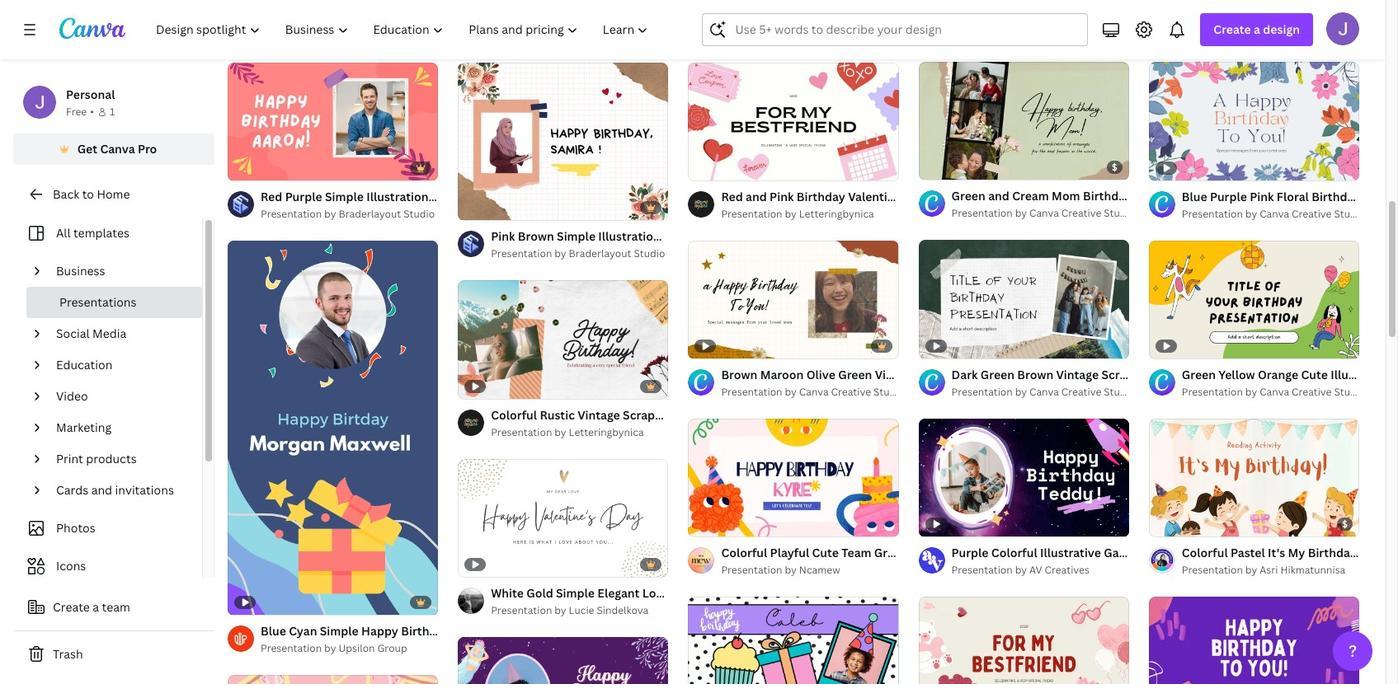 Task type: vqa. For each thing, say whether or not it's contained in the screenshot.
8.5)
no



Task type: locate. For each thing, give the bounding box(es) containing it.
braderlayout
[[339, 207, 401, 221], [569, 247, 631, 261]]

None search field
[[702, 13, 1088, 46]]

$
[[1112, 161, 1118, 173], [1342, 518, 1348, 531]]

1 vertical spatial happy
[[361, 623, 398, 639]]

0 horizontal spatial happy
[[361, 623, 398, 639]]

0 horizontal spatial presentation by braderlayout studio link
[[261, 206, 438, 223]]

vintage
[[578, 407, 620, 423]]

•
[[90, 105, 94, 119]]

0 horizontal spatial presentation by letteringbynica link
[[491, 425, 669, 441]]

create inside dropdown button
[[1214, 21, 1251, 37]]

yellow playful team greeting happy birthday presentation link
[[721, 10, 1050, 28]]

0 horizontal spatial 10
[[258, 162, 269, 174]]

group
[[377, 641, 407, 655]]

sindelkova
[[597, 604, 649, 618]]

free •
[[66, 105, 94, 119]]

presentation by braderlayout studio
[[261, 207, 435, 221], [491, 247, 665, 261]]

colorful rustic vintage scrapbook birthday presentation link
[[491, 407, 810, 425]]

cards
[[56, 483, 88, 498]]

create a team button
[[13, 591, 214, 624]]

presentation by braderlayout studio link for 1 of 9
[[491, 246, 669, 263]]

happy up 'group' in the left of the page
[[361, 623, 398, 639]]

canva
[[1030, 28, 1059, 42], [339, 29, 368, 43], [569, 29, 598, 43], [100, 141, 135, 157], [1030, 206, 1059, 220], [1260, 207, 1289, 221], [1030, 385, 1059, 399], [799, 386, 829, 400], [1260, 386, 1289, 400]]

1 horizontal spatial happy
[[887, 11, 924, 26]]

0 vertical spatial braderlayout
[[339, 207, 401, 221]]

1 vertical spatial braderlayout
[[569, 247, 631, 261]]

1 of 9 link
[[458, 63, 669, 221]]

a inside button
[[93, 600, 99, 615]]

presentation by letteringbynica link
[[721, 206, 899, 223], [491, 425, 669, 441]]

yellow left the playful
[[721, 11, 758, 26]]

0 horizontal spatial yellow
[[721, 11, 758, 26]]

get canva pro
[[77, 141, 157, 157]]

media
[[92, 326, 126, 342]]

by inside "link"
[[1015, 564, 1027, 578]]

birthday inside blue cyan simple happy birthday mobile presentation presentation by upsilon group
[[401, 623, 450, 639]]

1 vertical spatial letteringbynica
[[569, 426, 644, 440]]

1 for 1 of 13 link
[[930, 160, 935, 173]]

1 of 10 link
[[228, 62, 438, 181], [688, 419, 899, 538]]

pink brown simple illustration colorful happy birthday presentation template image
[[458, 63, 669, 221]]

presentation by canva creative studio
[[952, 28, 1135, 42], [261, 29, 444, 43], [491, 29, 675, 43], [952, 206, 1135, 220], [1182, 207, 1366, 221], [952, 385, 1135, 399], [721, 386, 905, 400], [1182, 386, 1366, 400]]

1 vertical spatial presentation by letteringbynica link
[[491, 425, 669, 441]]

by inside blue cyan simple happy birthday mobile presentation presentation by upsilon group
[[324, 641, 336, 655]]

colorful abstract pattern and shapes celebration greetings birthday fun presentation image
[[1149, 597, 1360, 685]]

av
[[1030, 564, 1042, 578]]

yellow down the blue yellow creative birthday presentation image at right
[[1210, 10, 1247, 26]]

a left team
[[93, 600, 99, 615]]

marketing link
[[49, 412, 192, 444]]

0 vertical spatial letteringbynica
[[799, 207, 874, 221]]

create a design button
[[1201, 13, 1313, 46]]

print products
[[56, 451, 137, 467]]

1 vertical spatial presentation by braderlayout studio link
[[491, 246, 669, 263]]

1 horizontal spatial create
[[1214, 21, 1251, 37]]

cards and invitations
[[56, 483, 174, 498]]

create inside button
[[53, 600, 90, 615]]

1 of 13 link
[[919, 62, 1129, 180]]

10 for presentation by braderlayout studio
[[258, 162, 269, 174]]

1 horizontal spatial 1 of 10 link
[[688, 419, 899, 538]]

team
[[803, 11, 833, 26]]

1 horizontal spatial braderlayout
[[569, 247, 631, 261]]

of for 1 of 13 link
[[937, 160, 946, 173]]

1 of 10 link for braderlayout
[[228, 62, 438, 181]]

hikmatunnisa
[[1281, 564, 1346, 578]]

1 horizontal spatial yellow
[[1210, 10, 1247, 26]]

0 vertical spatial 10
[[258, 162, 269, 174]]

a inside dropdown button
[[1254, 21, 1260, 37]]

1 vertical spatial presentation by braderlayout studio
[[491, 247, 665, 261]]

a for team
[[93, 600, 99, 615]]

0 vertical spatial happy
[[887, 11, 924, 26]]

cards and invitations link
[[49, 475, 192, 507]]

all templates
[[56, 225, 129, 241]]

1 of 12 link
[[688, 62, 899, 181]]

blue inside blue cyan simple happy birthday mobile presentation presentation by upsilon group
[[261, 623, 286, 639]]

$ for creative
[[1112, 161, 1118, 173]]

of
[[937, 160, 946, 173], [707, 161, 716, 173], [246, 162, 255, 174], [476, 201, 486, 213], [707, 518, 716, 530], [1167, 518, 1177, 530]]

yellow
[[1210, 10, 1247, 26], [721, 11, 758, 26]]

1 of 10 for presentation by ncamew
[[700, 518, 729, 530]]

of for "1 of 10" link associated with ncamew
[[707, 518, 716, 530]]

happy right greeting
[[887, 11, 924, 26]]

0 horizontal spatial 1 of 10
[[239, 162, 269, 174]]

1 vertical spatial create
[[53, 600, 90, 615]]

blue yellow creative birthday presenta link
[[1182, 9, 1398, 28]]

templates
[[73, 225, 129, 241]]

0 horizontal spatial braderlayout
[[339, 207, 401, 221]]

icons link
[[23, 551, 192, 582]]

1 vertical spatial blue
[[261, 623, 286, 639]]

red and pink birthday valentine's day message love bestfriend presentation image
[[688, 62, 899, 181]]

0 vertical spatial 1 of 10
[[239, 162, 269, 174]]

0 vertical spatial 1 of 10 link
[[228, 62, 438, 181]]

of for 1 of 9 link
[[476, 201, 486, 213]]

pink creative happy birthday presentation image
[[228, 675, 438, 685]]

1 vertical spatial 1 of 10 link
[[688, 419, 899, 538]]

presentation by ncamew
[[721, 564, 840, 578]]

create down the blue yellow creative birthday presentation image at right
[[1214, 21, 1251, 37]]

1 of 12
[[700, 161, 728, 173]]

1 horizontal spatial blue
[[1182, 10, 1207, 26]]

products
[[86, 451, 137, 467]]

print products link
[[49, 444, 192, 475]]

9
[[488, 201, 494, 213]]

birthday inside colorful rustic vintage scrapbook birthday presentation presentation by letteringbynica
[[686, 407, 735, 423]]

create a design
[[1214, 21, 1300, 37]]

11
[[1179, 518, 1188, 530]]

creative
[[1249, 10, 1297, 26], [1062, 28, 1102, 42], [371, 29, 411, 43], [601, 29, 641, 43], [1062, 206, 1102, 220], [1292, 207, 1332, 221], [1062, 385, 1102, 399], [831, 386, 871, 400], [1292, 386, 1332, 400]]

by
[[1015, 28, 1027, 42], [1246, 28, 1257, 42], [324, 29, 336, 43], [555, 29, 566, 43], [785, 29, 797, 43], [1015, 206, 1027, 220], [324, 207, 336, 221], [785, 207, 797, 221], [1246, 207, 1257, 221], [555, 247, 566, 261], [1015, 385, 1027, 399], [785, 386, 797, 400], [1246, 386, 1257, 400], [555, 426, 566, 440], [785, 564, 797, 578], [1015, 564, 1027, 578], [1246, 564, 1257, 578], [555, 604, 566, 618], [324, 641, 336, 655]]

1 horizontal spatial a
[[1254, 21, 1260, 37]]

of for "1 of 12" link
[[707, 161, 716, 173]]

0 vertical spatial a
[[1254, 21, 1260, 37]]

get canva pro button
[[13, 134, 214, 165]]

back to home
[[53, 186, 130, 202]]

presentation by upsilon group link
[[261, 641, 438, 657]]

12
[[718, 161, 728, 173]]

blue inside blue yellow creative birthday presenta presentation by stevcreative
[[1182, 10, 1207, 26]]

blue down the blue yellow creative birthday presentation image at right
[[1182, 10, 1207, 26]]

education link
[[49, 350, 192, 381]]

blue for blue yellow creative birthday presenta
[[1182, 10, 1207, 26]]

red purple simple illustration colorful happy birthday presentation template image
[[228, 62, 438, 181]]

0 vertical spatial $
[[1112, 161, 1118, 173]]

a for design
[[1254, 21, 1260, 37]]

letteringbynica inside colorful rustic vintage scrapbook birthday presentation presentation by letteringbynica
[[569, 426, 644, 440]]

1 horizontal spatial $
[[1342, 518, 1348, 531]]

birthday
[[1299, 10, 1348, 26], [926, 11, 975, 26], [686, 407, 735, 423], [401, 623, 450, 639]]

1 vertical spatial 1 of 10
[[700, 518, 729, 530]]

0 vertical spatial presentation by braderlayout studio link
[[261, 206, 438, 223]]

presentation by av creatives link
[[952, 563, 1129, 579]]

back
[[53, 186, 79, 202]]

1 vertical spatial a
[[93, 600, 99, 615]]

all
[[56, 225, 71, 241]]

marketing
[[56, 420, 111, 436]]

1 for 1 of 9 link
[[470, 201, 474, 213]]

presentation inside "link"
[[952, 564, 1013, 578]]

jacob simon image
[[1327, 12, 1360, 45]]

presentation by av creatives
[[952, 564, 1090, 578]]

create for create a design
[[1214, 21, 1251, 37]]

10
[[258, 162, 269, 174], [718, 518, 729, 530]]

1 vertical spatial 10
[[718, 518, 729, 530]]

0 vertical spatial presentation by braderlayout studio
[[261, 207, 435, 221]]

greeting
[[835, 11, 884, 26]]

1 horizontal spatial presentation by braderlayout studio link
[[491, 246, 669, 263]]

1 horizontal spatial 10
[[718, 518, 729, 530]]

business
[[56, 263, 105, 279]]

1 horizontal spatial 1 of 10
[[700, 518, 729, 530]]

canva inside button
[[100, 141, 135, 157]]

a left design
[[1254, 21, 1260, 37]]

0 horizontal spatial $
[[1112, 161, 1118, 173]]

presentation by braderlayout studio link for 1 of 10
[[261, 206, 438, 223]]

0 horizontal spatial blue
[[261, 623, 286, 639]]

a
[[1254, 21, 1260, 37], [93, 600, 99, 615]]

yellow inside blue yellow creative birthday presenta presentation by stevcreative
[[1210, 10, 1247, 26]]

0 horizontal spatial create
[[53, 600, 90, 615]]

1 for "1 of 12" link
[[700, 161, 705, 173]]

home
[[97, 186, 130, 202]]

trash
[[53, 647, 83, 662]]

0 horizontal spatial letteringbynica
[[569, 426, 644, 440]]

1 for 1 of 11 link
[[1161, 518, 1165, 530]]

by inside blue yellow creative birthday presenta presentation by stevcreative
[[1246, 28, 1257, 42]]

all templates link
[[23, 218, 192, 249]]

letteringbynica
[[799, 207, 874, 221], [569, 426, 644, 440]]

blue left cyan
[[261, 623, 286, 639]]

yellow inside yellow playful team greeting happy birthday presentation presentation by irina trigubova
[[721, 11, 758, 26]]

0 vertical spatial create
[[1214, 21, 1251, 37]]

0 vertical spatial blue
[[1182, 10, 1207, 26]]

presentation by braderlayout studio for 1 of 10
[[261, 207, 435, 221]]

create down icons at the bottom of the page
[[53, 600, 90, 615]]

presentation inside blue yellow creative birthday presenta presentation by stevcreative
[[1182, 28, 1243, 42]]

studio
[[1104, 28, 1135, 42], [413, 29, 444, 43], [643, 29, 675, 43], [1104, 206, 1135, 220], [404, 207, 435, 221], [1334, 207, 1366, 221], [634, 247, 665, 261], [1104, 385, 1135, 399], [874, 386, 905, 400], [1334, 386, 1366, 400]]

0 horizontal spatial presentation by braderlayout studio
[[261, 207, 435, 221]]

colorful rustic vintage scrapbook birthday presentation presentation by letteringbynica
[[491, 407, 810, 440]]

0 horizontal spatial 1 of 10 link
[[228, 62, 438, 181]]

Search search field
[[735, 14, 1078, 45]]

blue
[[1182, 10, 1207, 26], [261, 623, 286, 639]]

1 horizontal spatial presentation by braderlayout studio
[[491, 247, 665, 261]]

0 horizontal spatial a
[[93, 600, 99, 615]]

0 vertical spatial presentation by letteringbynica link
[[721, 206, 899, 223]]

1
[[110, 105, 115, 119], [930, 160, 935, 173], [700, 161, 705, 173], [239, 162, 244, 174], [470, 201, 474, 213], [700, 518, 705, 530], [1161, 518, 1165, 530]]

yellow playful team greeting happy birthday presentation presentation by irina trigubova
[[721, 11, 1050, 43]]

1 vertical spatial $
[[1342, 518, 1348, 531]]



Task type: describe. For each thing, give the bounding box(es) containing it.
social media link
[[49, 318, 192, 350]]

team
[[102, 600, 130, 615]]

presenta
[[1351, 10, 1398, 26]]

by inside colorful rustic vintage scrapbook birthday presentation presentation by letteringbynica
[[555, 426, 566, 440]]

cute illustrated valentine's day love romantic for my bestfriend birthday greeting presentation image
[[919, 597, 1129, 685]]

presentation by lucie sindelkova link
[[491, 603, 669, 620]]

1 horizontal spatial letteringbynica
[[799, 207, 874, 221]]

presentation by braderlayout studio for 1 of 9
[[491, 247, 665, 261]]

create a team
[[53, 600, 130, 615]]

1 of 11 link
[[1149, 419, 1360, 538]]

photos link
[[23, 513, 192, 544]]

1 horizontal spatial presentation by letteringbynica link
[[721, 206, 899, 223]]

education
[[56, 357, 112, 373]]

free
[[66, 105, 87, 119]]

presentation by letteringbynica
[[721, 207, 874, 221]]

presentation by asri hikmatunnisa link
[[1182, 563, 1360, 579]]

of for "1 of 10" link corresponding to braderlayout
[[246, 162, 255, 174]]

playful
[[761, 11, 800, 26]]

braderlayout for 1 of 10
[[339, 207, 401, 221]]

business link
[[49, 256, 192, 287]]

green and cream mom birthday events and special interest presentation image
[[919, 62, 1129, 180]]

1 for "1 of 10" link associated with ncamew
[[700, 518, 705, 530]]

13
[[948, 160, 959, 173]]

creatives
[[1045, 564, 1090, 578]]

by inside yellow playful team greeting happy birthday presentation presentation by irina trigubova
[[785, 29, 797, 43]]

10 for presentation by ncamew
[[718, 518, 729, 530]]

$ for hikmatunnisa
[[1342, 518, 1348, 531]]

trash link
[[13, 639, 214, 672]]

video link
[[49, 381, 192, 412]]

colorful pastel it's my birthday reading activity english educational presentation image
[[1149, 419, 1360, 538]]

1 of 11
[[1161, 518, 1188, 530]]

1 of 9
[[470, 201, 494, 213]]

back to home link
[[13, 178, 214, 211]]

presentations
[[59, 295, 137, 310]]

presentation by ncamew link
[[721, 563, 899, 579]]

rustic
[[540, 407, 575, 423]]

print
[[56, 451, 83, 467]]

colorful
[[491, 407, 537, 423]]

1 of 13
[[930, 160, 959, 173]]

blue yellow creative birthday presentation image
[[1149, 0, 1360, 2]]

video
[[56, 389, 88, 404]]

blue cyan simple happy birthday mobile presentation link
[[261, 622, 566, 641]]

trigubova
[[823, 29, 870, 43]]

social media
[[56, 326, 126, 342]]

presentation by irina trigubova link
[[721, 28, 899, 45]]

design
[[1263, 21, 1300, 37]]

blue cyan simple happy birthday mobile presentation presentation by upsilon group
[[261, 623, 566, 655]]

lucie
[[569, 604, 594, 618]]

cyan
[[289, 623, 317, 639]]

and
[[91, 483, 112, 498]]

presentation by lucie sindelkova
[[491, 604, 649, 618]]

blue yellow creative birthday presenta presentation by stevcreative
[[1182, 10, 1398, 42]]

photos
[[56, 521, 95, 536]]

presentation by stevcreative link
[[1182, 28, 1360, 44]]

asri
[[1260, 564, 1278, 578]]

invitations
[[115, 483, 174, 498]]

upsilon
[[339, 641, 375, 655]]

birthday inside yellow playful team greeting happy birthday presentation presentation by irina trigubova
[[926, 11, 975, 26]]

creative inside blue yellow creative birthday presenta presentation by stevcreative
[[1249, 10, 1297, 26]]

blue for blue cyan simple happy birthday mobile presentation
[[261, 623, 286, 639]]

1 of 10 for presentation by braderlayout studio
[[239, 162, 269, 174]]

stevcreative
[[1260, 28, 1320, 42]]

scrapbook
[[623, 407, 683, 423]]

to
[[82, 186, 94, 202]]

personal
[[66, 87, 115, 102]]

of for 1 of 11 link
[[1167, 518, 1177, 530]]

presentation by asri hikmatunnisa
[[1182, 564, 1346, 578]]

irina
[[799, 29, 821, 43]]

ncamew
[[799, 564, 840, 578]]

get
[[77, 141, 97, 157]]

create for create a team
[[53, 600, 90, 615]]

birthday inside blue yellow creative birthday presenta presentation by stevcreative
[[1299, 10, 1348, 26]]

1 of 10 link for ncamew
[[688, 419, 899, 538]]

braderlayout for 1 of 9
[[569, 247, 631, 261]]

mobile
[[453, 623, 491, 639]]

pro
[[138, 141, 157, 157]]

happy inside blue cyan simple happy birthday mobile presentation presentation by upsilon group
[[361, 623, 398, 639]]

top level navigation element
[[145, 13, 663, 46]]

1 for "1 of 10" link corresponding to braderlayout
[[239, 162, 244, 174]]

social
[[56, 326, 90, 342]]

happy inside yellow playful team greeting happy birthday presentation presentation by irina trigubova
[[887, 11, 924, 26]]

colorful playful cute team greeting happy birthday presentation image
[[688, 419, 899, 538]]

simple
[[320, 623, 359, 639]]



